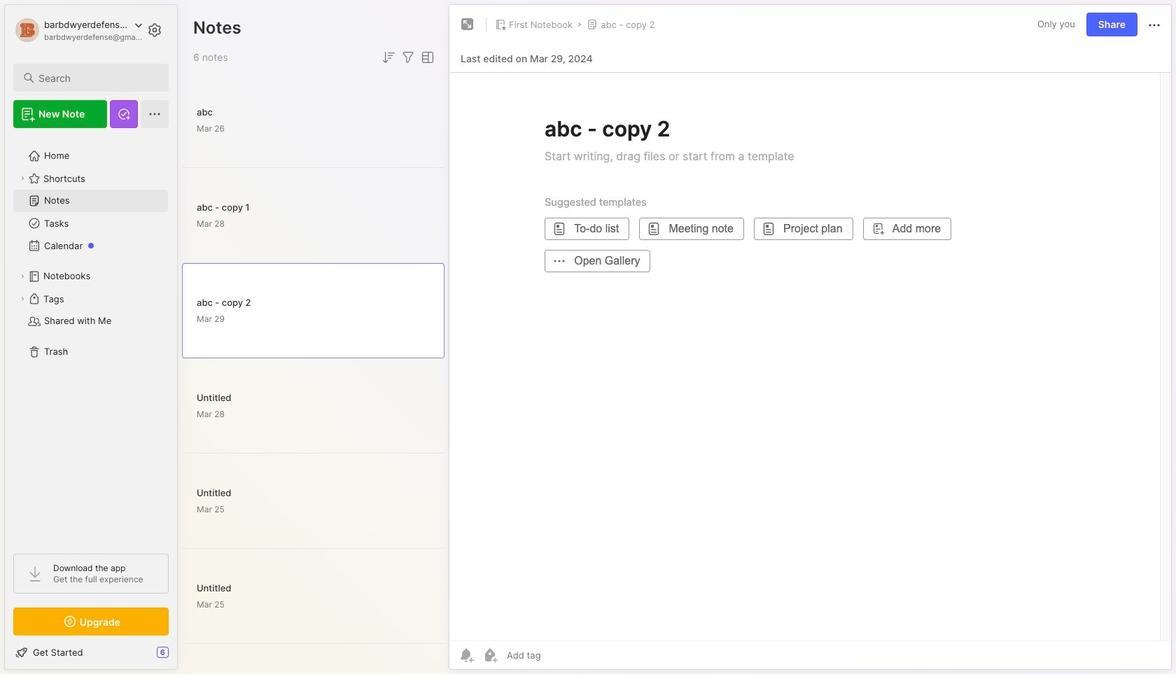 Task type: describe. For each thing, give the bounding box(es) containing it.
Account field
[[13, 16, 143, 44]]

note window element
[[449, 4, 1173, 674]]

Search text field
[[39, 71, 156, 85]]

none search field inside main element
[[39, 69, 156, 86]]

click to collapse image
[[177, 649, 187, 665]]

more actions image
[[1147, 17, 1163, 33]]

More actions field
[[1147, 16, 1163, 33]]

Sort options field
[[380, 49, 397, 66]]

expand note image
[[459, 16, 476, 33]]

Help and Learning task checklist field
[[5, 642, 177, 664]]

settings image
[[146, 22, 163, 39]]



Task type: locate. For each thing, give the bounding box(es) containing it.
add tag image
[[482, 647, 499, 664]]

View options field
[[417, 49, 436, 66]]

Add tag field
[[506, 649, 611, 662]]

expand tags image
[[18, 295, 27, 303]]

add filters image
[[400, 49, 417, 66]]

Note Editor text field
[[450, 72, 1172, 641]]

expand notebooks image
[[18, 272, 27, 281]]

add a reminder image
[[458, 647, 475, 664]]

tree inside main element
[[5, 137, 177, 541]]

None search field
[[39, 69, 156, 86]]

Add filters field
[[400, 49, 417, 66]]

main element
[[0, 0, 182, 675]]

tree
[[5, 137, 177, 541]]



Task type: vqa. For each thing, say whether or not it's contained in the screenshot.
Calendar tab
no



